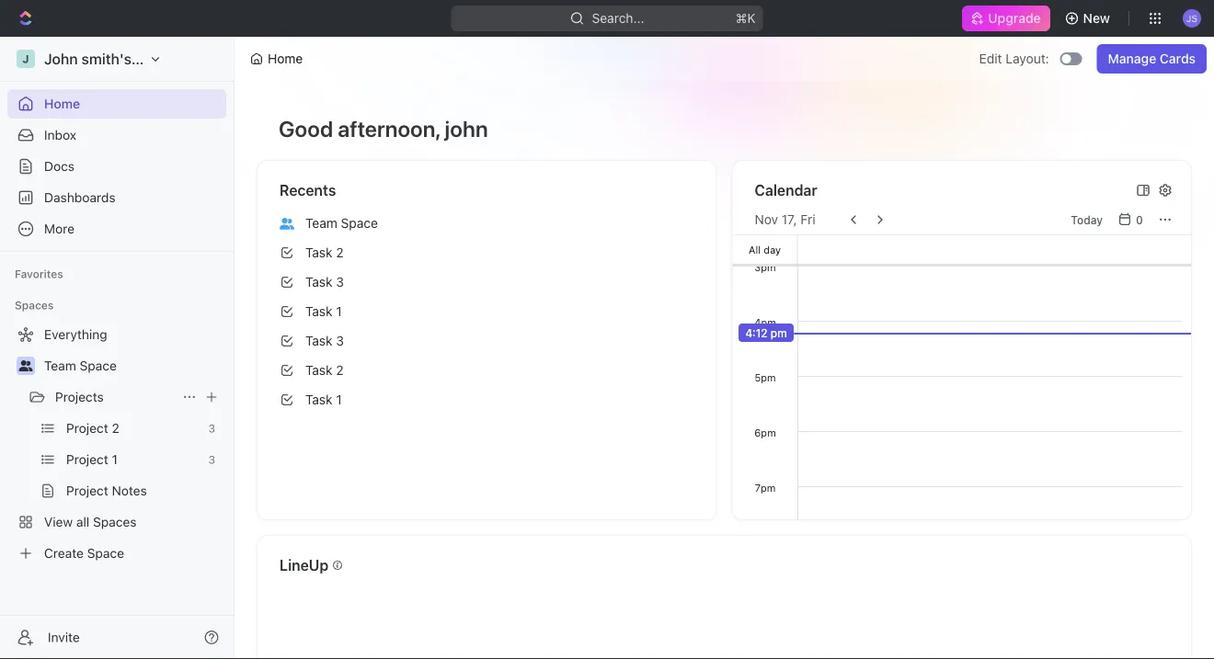 Task type: describe. For each thing, give the bounding box(es) containing it.
dashboards link
[[7, 183, 226, 213]]

pm
[[770, 327, 787, 339]]

favorites
[[15, 268, 63, 281]]

1 for ‎task 1
[[336, 392, 342, 408]]

2 for project 2
[[112, 421, 119, 436]]

task for first the task 3 link from the bottom
[[305, 334, 333, 349]]

‎task 1
[[305, 392, 342, 408]]

5pm
[[754, 372, 776, 384]]

4:12
[[745, 327, 767, 339]]

home inside the sidebar navigation
[[44, 96, 80, 111]]

view all spaces
[[44, 515, 137, 530]]

js
[[1187, 13, 1198, 23]]

new
[[1083, 11, 1110, 26]]

create space
[[44, 546, 124, 561]]

project 1 link
[[66, 445, 201, 475]]

john smith's workspace, , element
[[17, 50, 35, 68]]

projects link
[[55, 383, 175, 412]]

0 vertical spatial spaces
[[15, 299, 54, 312]]

user group image
[[280, 218, 294, 230]]

4pm
[[754, 316, 776, 328]]

spaces inside tree
[[93, 515, 137, 530]]

4:12 pm
[[745, 327, 787, 339]]

more button
[[7, 214, 226, 244]]

js button
[[1178, 4, 1207, 33]]

recents
[[280, 182, 336, 199]]

manage
[[1108, 51, 1157, 66]]

docs
[[44, 159, 75, 174]]

‎task 2 link
[[272, 356, 702, 385]]

task 1 link
[[272, 297, 702, 327]]

1 task 3 link from the top
[[272, 268, 702, 297]]

‎task 2
[[305, 363, 344, 378]]

17,
[[782, 212, 797, 227]]

sidebar navigation
[[0, 37, 238, 660]]

team space inside tree
[[44, 358, 117, 374]]

task for task 2 link in the top of the page
[[305, 245, 333, 260]]

task 2
[[305, 245, 344, 260]]

project notes link
[[66, 477, 223, 506]]

docs link
[[7, 152, 226, 181]]

0 vertical spatial home
[[268, 51, 303, 66]]

john smith's workspace
[[44, 50, 212, 68]]

space inside the create space link
[[87, 546, 124, 561]]

3pm
[[754, 261, 776, 273]]

2 for task 2
[[336, 245, 344, 260]]

1 vertical spatial space
[[80, 358, 117, 374]]

john
[[445, 116, 488, 142]]

layout:
[[1006, 51, 1049, 66]]

3 down task 2
[[336, 275, 344, 290]]

all
[[76, 515, 89, 530]]

everything
[[44, 327, 107, 342]]

project for project 1
[[66, 452, 108, 467]]

view all spaces link
[[7, 508, 223, 537]]

edit layout:
[[979, 51, 1049, 66]]

7pm
[[755, 482, 775, 494]]

team space link inside tree
[[44, 351, 223, 381]]

task for task 1 link
[[305, 304, 333, 319]]

2 for ‎task 2
[[336, 363, 344, 378]]

project 1
[[66, 452, 118, 467]]



Task type: vqa. For each thing, say whether or not it's contained in the screenshot.
the leftmost 'team space'
yes



Task type: locate. For each thing, give the bounding box(es) containing it.
project down 'project 2'
[[66, 452, 108, 467]]

all day
[[749, 244, 781, 256]]

home
[[268, 51, 303, 66], [44, 96, 80, 111]]

1 horizontal spatial spaces
[[93, 515, 137, 530]]

create
[[44, 546, 84, 561]]

project notes
[[66, 483, 147, 499]]

‎task 1 link
[[272, 385, 702, 415]]

0 vertical spatial project
[[66, 421, 108, 436]]

1 inside 'link'
[[112, 452, 118, 467]]

favorites button
[[7, 263, 71, 285]]

1 ‎task from the top
[[305, 363, 333, 378]]

task 3 down task 2
[[305, 275, 344, 290]]

tree containing everything
[[7, 320, 226, 569]]

tree inside the sidebar navigation
[[7, 320, 226, 569]]

good afternoon, john
[[279, 116, 488, 142]]

task 3 link
[[272, 268, 702, 297], [272, 327, 702, 356]]

‎task down ‎task 2
[[305, 392, 333, 408]]

task for first the task 3 link from the top
[[305, 275, 333, 290]]

1 for project 1
[[112, 452, 118, 467]]

0 vertical spatial team space
[[305, 216, 378, 231]]

home up the good
[[268, 51, 303, 66]]

upgrade
[[988, 11, 1041, 26]]

project 2
[[66, 421, 119, 436]]

spaces
[[15, 299, 54, 312], [93, 515, 137, 530]]

team right user group image
[[44, 358, 76, 374]]

0 horizontal spatial team
[[44, 358, 76, 374]]

1 horizontal spatial team
[[305, 216, 337, 231]]

2 task 3 from the top
[[305, 334, 344, 349]]

3 right "project 2" link
[[208, 422, 215, 435]]

1 up ‎task 2
[[336, 304, 342, 319]]

2 inside ‎task 2 link
[[336, 363, 344, 378]]

1 horizontal spatial team space link
[[272, 209, 702, 238]]

task
[[305, 245, 333, 260], [305, 275, 333, 290], [305, 304, 333, 319], [305, 334, 333, 349]]

1 vertical spatial 2
[[336, 363, 344, 378]]

everything link
[[7, 320, 223, 350]]

task 3 up ‎task 2
[[305, 334, 344, 349]]

team inside tree
[[44, 358, 76, 374]]

today
[[1071, 213, 1103, 226]]

projects
[[55, 390, 104, 405]]

1 vertical spatial team
[[44, 358, 76, 374]]

search...
[[592, 11, 644, 26]]

3 project from the top
[[66, 483, 108, 499]]

3
[[336, 275, 344, 290], [336, 334, 344, 349], [208, 422, 215, 435], [208, 454, 215, 466]]

fri
[[801, 212, 816, 227]]

1 vertical spatial team space
[[44, 358, 117, 374]]

3 up ‎task 2
[[336, 334, 344, 349]]

2 task from the top
[[305, 275, 333, 290]]

1 vertical spatial 1
[[336, 392, 342, 408]]

1 vertical spatial task 3 link
[[272, 327, 702, 356]]

1 horizontal spatial team space
[[305, 216, 378, 231]]

project up view all spaces in the bottom left of the page
[[66, 483, 108, 499]]

tree
[[7, 320, 226, 569]]

spaces down favorites
[[15, 299, 54, 312]]

project up "project 1"
[[66, 421, 108, 436]]

space down view all spaces link
[[87, 546, 124, 561]]

1 down ‎task 2
[[336, 392, 342, 408]]

home link
[[7, 89, 226, 119]]

2 vertical spatial space
[[87, 546, 124, 561]]

j
[[22, 52, 29, 65]]

cards
[[1160, 51, 1196, 66]]

new button
[[1058, 4, 1122, 33]]

2 up the task 1 on the top of page
[[336, 245, 344, 260]]

day
[[764, 244, 781, 256]]

1 vertical spatial home
[[44, 96, 80, 111]]

1 horizontal spatial home
[[268, 51, 303, 66]]

0
[[1136, 213, 1143, 226]]

⌘k
[[736, 11, 756, 26]]

1 vertical spatial ‎task
[[305, 392, 333, 408]]

team space up task 2
[[305, 216, 378, 231]]

create space link
[[7, 539, 223, 569]]

spaces up the create space link
[[93, 515, 137, 530]]

0 vertical spatial task 3 link
[[272, 268, 702, 297]]

team space link up task 1 link
[[272, 209, 702, 238]]

manage cards
[[1108, 51, 1196, 66]]

nov 17, fri button
[[755, 212, 816, 227]]

task 3 link up ‎task 2 link
[[272, 268, 702, 297]]

2 vertical spatial 2
[[112, 421, 119, 436]]

team space
[[305, 216, 378, 231], [44, 358, 117, 374]]

1 up project notes
[[112, 452, 118, 467]]

1 vertical spatial team space link
[[44, 351, 223, 381]]

0 vertical spatial 1
[[336, 304, 342, 319]]

1
[[336, 304, 342, 319], [336, 392, 342, 408], [112, 452, 118, 467]]

view
[[44, 515, 73, 530]]

1 project from the top
[[66, 421, 108, 436]]

manage cards button
[[1097, 44, 1207, 74]]

space up task 2
[[341, 216, 378, 231]]

project 2 link
[[66, 414, 201, 443]]

home up inbox
[[44, 96, 80, 111]]

today button
[[1064, 209, 1110, 231]]

inbox link
[[7, 121, 226, 150]]

3 task from the top
[[305, 304, 333, 319]]

upgrade link
[[963, 6, 1050, 31]]

‎task up ‎task 1
[[305, 363, 333, 378]]

good
[[279, 116, 333, 142]]

0 horizontal spatial home
[[44, 96, 80, 111]]

0 horizontal spatial team space link
[[44, 351, 223, 381]]

‎task for ‎task 2
[[305, 363, 333, 378]]

0 vertical spatial task 3
[[305, 275, 344, 290]]

2 inside task 2 link
[[336, 245, 344, 260]]

task 3 link up ‎task 1 link
[[272, 327, 702, 356]]

1 task from the top
[[305, 245, 333, 260]]

2 up ‎task 1
[[336, 363, 344, 378]]

4 task from the top
[[305, 334, 333, 349]]

2 ‎task from the top
[[305, 392, 333, 408]]

task 1
[[305, 304, 342, 319]]

notes
[[112, 483, 147, 499]]

‎task
[[305, 363, 333, 378], [305, 392, 333, 408]]

1 for task 1
[[336, 304, 342, 319]]

team
[[305, 216, 337, 231], [44, 358, 76, 374]]

task 3
[[305, 275, 344, 290], [305, 334, 344, 349]]

invite
[[48, 630, 80, 645]]

1 vertical spatial project
[[66, 452, 108, 467]]

6pm
[[754, 427, 776, 439]]

afternoon,
[[338, 116, 440, 142]]

edit
[[979, 51, 1002, 66]]

team space link up 'projects' link
[[44, 351, 223, 381]]

dashboards
[[44, 190, 116, 205]]

project for project 2
[[66, 421, 108, 436]]

smith's
[[82, 50, 132, 68]]

1 task 3 from the top
[[305, 275, 344, 290]]

2 vertical spatial project
[[66, 483, 108, 499]]

space down the everything link
[[80, 358, 117, 374]]

project inside 'link'
[[66, 452, 108, 467]]

0 horizontal spatial team space
[[44, 358, 117, 374]]

3 up project notes link
[[208, 454, 215, 466]]

2 vertical spatial 1
[[112, 452, 118, 467]]

1 vertical spatial spaces
[[93, 515, 137, 530]]

0 vertical spatial team space link
[[272, 209, 702, 238]]

more
[[44, 221, 75, 236]]

1 vertical spatial task 3
[[305, 334, 344, 349]]

space
[[341, 216, 378, 231], [80, 358, 117, 374], [87, 546, 124, 561]]

lineup
[[280, 557, 329, 575]]

‎task for ‎task 1
[[305, 392, 333, 408]]

john
[[44, 50, 78, 68]]

2 down 'projects' link
[[112, 421, 119, 436]]

user group image
[[19, 361, 33, 372]]

team space up projects
[[44, 358, 117, 374]]

0 button
[[1114, 209, 1151, 231]]

0 vertical spatial ‎task
[[305, 363, 333, 378]]

2
[[336, 245, 344, 260], [336, 363, 344, 378], [112, 421, 119, 436]]

all
[[749, 244, 761, 256]]

workspace
[[135, 50, 212, 68]]

calendar
[[755, 182, 818, 199]]

2 task 3 link from the top
[[272, 327, 702, 356]]

team up task 2
[[305, 216, 337, 231]]

0 vertical spatial space
[[341, 216, 378, 231]]

project
[[66, 421, 108, 436], [66, 452, 108, 467], [66, 483, 108, 499]]

nov 17, fri
[[755, 212, 816, 227]]

task 2 link
[[272, 238, 702, 268]]

2 inside "project 2" link
[[112, 421, 119, 436]]

team space link
[[272, 209, 702, 238], [44, 351, 223, 381]]

0 vertical spatial 2
[[336, 245, 344, 260]]

0 vertical spatial team
[[305, 216, 337, 231]]

nov
[[755, 212, 778, 227]]

0 horizontal spatial spaces
[[15, 299, 54, 312]]

project for project notes
[[66, 483, 108, 499]]

inbox
[[44, 127, 76, 143]]

2 project from the top
[[66, 452, 108, 467]]



